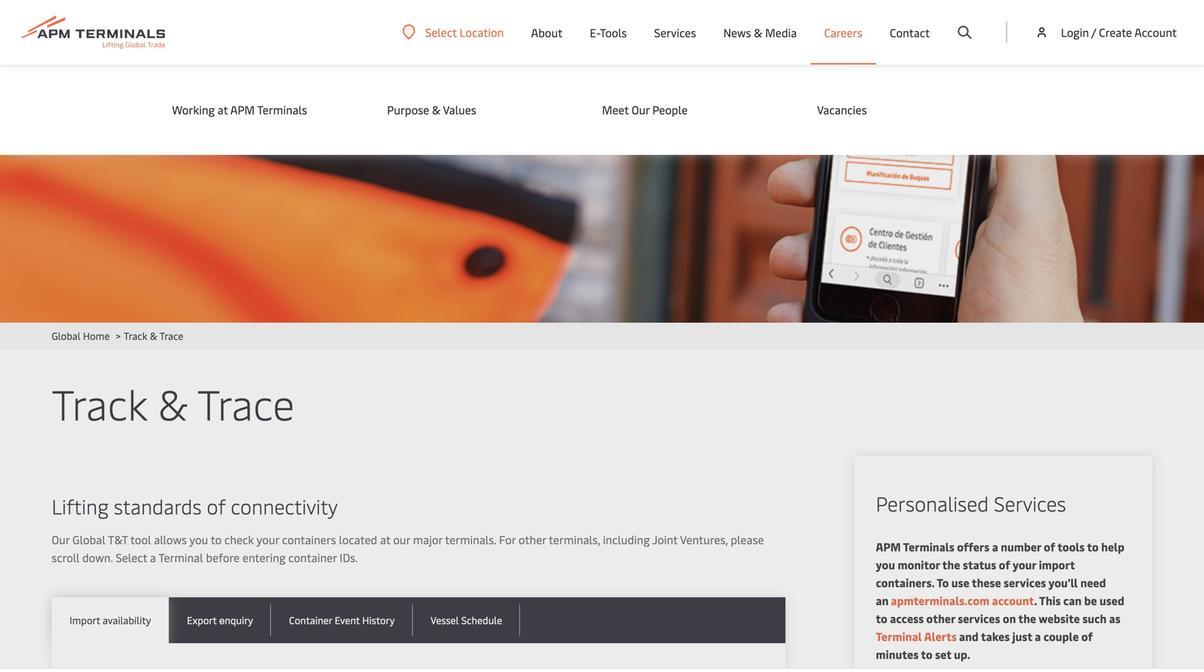 Task type: describe. For each thing, give the bounding box(es) containing it.
ventures,
[[680, 532, 728, 547]]

of down number
[[999, 557, 1011, 572]]

apmterminals.com account link
[[889, 593, 1035, 608]]

other inside . this can be used to access other services on the website such as terminal alerts
[[927, 611, 956, 626]]

of inside the and takes just a couple of minutes to set up.
[[1082, 629, 1093, 644]]

check
[[225, 532, 254, 547]]

allows
[[154, 532, 187, 547]]

container
[[289, 613, 332, 627]]

need
[[1081, 575, 1107, 590]]

import availability
[[70, 613, 151, 627]]

history
[[362, 613, 395, 627]]

>
[[116, 329, 121, 342]]

.
[[1035, 593, 1038, 608]]

services button
[[654, 0, 697, 65]]

apm inside "link"
[[230, 102, 255, 117]]

0 vertical spatial track
[[124, 329, 148, 342]]

and takes just a couple of minutes to set up.
[[876, 629, 1093, 662]]

meet our people
[[602, 102, 688, 117]]

an
[[876, 593, 889, 608]]

your inside our global t&t tool allows you to check your containers located at our major terminals. for other terminals, including joint ventures, please scroll down. select a terminal before entering container ids.
[[257, 532, 279, 547]]

global home link
[[52, 329, 110, 342]]

containers
[[282, 532, 336, 547]]

location
[[460, 24, 504, 40]]

can
[[1064, 593, 1082, 608]]

export
[[187, 613, 217, 627]]

e-tools button
[[590, 0, 627, 65]]

vacancies link
[[817, 102, 1004, 118]]

select inside 'button'
[[425, 24, 457, 40]]

login / create account
[[1062, 24, 1177, 40]]

e-tools
[[590, 25, 627, 40]]

purpose
[[387, 102, 429, 117]]

entering
[[243, 550, 286, 565]]

vacancies
[[817, 102, 867, 117]]

global home > track & trace
[[52, 329, 184, 342]]

container
[[289, 550, 337, 565]]

login
[[1062, 24, 1090, 40]]

news & media button
[[724, 0, 797, 65]]

just
[[1013, 629, 1033, 644]]

terminals inside apm terminals offers a number of tools to help you monitor the status of your import containers. to use these services you'll need an
[[904, 539, 955, 554]]

0 vertical spatial services
[[654, 25, 697, 40]]

/
[[1092, 24, 1097, 40]]

values
[[443, 102, 477, 117]]

ids.
[[340, 550, 358, 565]]

export еnquiry button
[[169, 597, 271, 643]]

services inside . this can be used to access other services on the website such as terminal alerts
[[958, 611, 1001, 626]]

home
[[83, 329, 110, 342]]

minutes
[[876, 646, 919, 662]]

apm inside apm terminals offers a number of tools to help you monitor the status of your import containers. to use these services you'll need an
[[876, 539, 901, 554]]

please
[[731, 532, 764, 547]]

select inside our global t&t tool allows you to check your containers located at our major terminals. for other terminals, including joint ventures, please scroll down. select a terminal before entering container ids.
[[116, 550, 147, 565]]

to inside . this can be used to access other services on the website such as terminal alerts
[[876, 611, 888, 626]]

1 vertical spatial trace
[[197, 375, 295, 431]]

account
[[993, 593, 1035, 608]]

our inside meet our people link
[[632, 102, 650, 117]]

1 horizontal spatial services
[[994, 489, 1067, 517]]

the inside . this can be used to access other services on the website such as terminal alerts
[[1019, 611, 1037, 626]]

global inside our global t&t tool allows you to check your containers located at our major terminals. for other terminals, including joint ventures, please scroll down. select a terminal before entering container ids.
[[72, 532, 105, 547]]

the inside apm terminals offers a number of tools to help you monitor the status of your import containers. to use these services you'll need an
[[943, 557, 961, 572]]

import
[[70, 613, 100, 627]]

& for purpose
[[432, 102, 441, 117]]

tool
[[130, 532, 151, 547]]

containers.
[[876, 575, 935, 590]]

including
[[603, 532, 650, 547]]

be
[[1085, 593, 1098, 608]]

purpose & values
[[387, 102, 477, 117]]

careers
[[825, 25, 863, 40]]

such
[[1083, 611, 1107, 626]]

down.
[[82, 550, 113, 565]]

you inside our global t&t tool allows you to check your containers located at our major terminals. for other terminals, including joint ventures, please scroll down. select a terminal before entering container ids.
[[190, 532, 208, 547]]

a for tools
[[993, 539, 999, 554]]

select location button
[[402, 24, 504, 40]]

scroll
[[52, 550, 80, 565]]

availability
[[103, 613, 151, 627]]

about button
[[531, 0, 563, 65]]

other inside our global t&t tool allows you to check your containers located at our major terminals. for other terminals, including joint ventures, please scroll down. select a terminal before entering container ids.
[[519, 532, 546, 547]]

0 horizontal spatial trace
[[160, 329, 184, 342]]

used
[[1100, 593, 1125, 608]]

account
[[1135, 24, 1177, 40]]

apmterminals.com
[[891, 593, 990, 608]]

0 vertical spatial global
[[52, 329, 81, 342]]

export еnquiry
[[187, 613, 253, 627]]

to
[[937, 575, 949, 590]]

contact
[[890, 25, 930, 40]]

access
[[890, 611, 924, 626]]

takes
[[981, 629, 1010, 644]]

tt image
[[0, 65, 1205, 323]]

number
[[1001, 539, 1042, 554]]

media
[[766, 25, 797, 40]]

people
[[653, 102, 688, 117]]

to inside the and takes just a couple of minutes to set up.
[[921, 646, 933, 662]]

careers button
[[825, 0, 863, 65]]

your inside apm terminals offers a number of tools to help you monitor the status of your import containers. to use these services you'll need an
[[1013, 557, 1037, 572]]



Task type: locate. For each thing, give the bounding box(es) containing it.
working
[[172, 102, 215, 117]]

terminals,
[[549, 532, 600, 547]]

1 vertical spatial services
[[958, 611, 1001, 626]]

set
[[936, 646, 952, 662]]

track right >
[[124, 329, 148, 342]]

up.
[[954, 646, 971, 662]]

and
[[960, 629, 979, 644]]

1 horizontal spatial at
[[380, 532, 391, 547]]

tools
[[600, 25, 627, 40]]

a inside apm terminals offers a number of tools to help you monitor the status of your import containers. to use these services you'll need an
[[993, 539, 999, 554]]

you right 'allows'
[[190, 532, 208, 547]]

to down an
[[876, 611, 888, 626]]

our
[[632, 102, 650, 117], [52, 532, 70, 547]]

schedule
[[461, 613, 502, 627]]

website
[[1039, 611, 1081, 626]]

1 horizontal spatial terminal
[[876, 629, 922, 644]]

meet
[[602, 102, 629, 117]]

a inside our global t&t tool allows you to check your containers located at our major terminals. for other terminals, including joint ventures, please scroll down. select a terminal before entering container ids.
[[150, 550, 156, 565]]

0 vertical spatial our
[[632, 102, 650, 117]]

0 vertical spatial select
[[425, 24, 457, 40]]

select left location
[[425, 24, 457, 40]]

at inside "link"
[[218, 102, 228, 117]]

a
[[993, 539, 999, 554], [150, 550, 156, 565], [1035, 629, 1042, 644]]

t&t
[[108, 532, 128, 547]]

import availability tab panel
[[52, 643, 786, 669]]

personalised
[[876, 489, 989, 517]]

a right offers
[[993, 539, 999, 554]]

terminals inside "link"
[[257, 102, 307, 117]]

apm terminals offers a number of tools to help you monitor the status of your import containers. to use these services you'll need an
[[876, 539, 1125, 608]]

vessel schedule
[[431, 613, 502, 627]]

1 vertical spatial select
[[116, 550, 147, 565]]

terminals.
[[445, 532, 496, 547]]

at right 'working'
[[218, 102, 228, 117]]

terminal
[[159, 550, 203, 565], [876, 629, 922, 644]]

our inside our global t&t tool allows you to check your containers located at our major terminals. for other terminals, including joint ventures, please scroll down. select a terminal before entering container ids.
[[52, 532, 70, 547]]

container event history
[[289, 613, 395, 627]]

news & media
[[724, 25, 797, 40]]

1 vertical spatial our
[[52, 532, 70, 547]]

alerts
[[925, 629, 957, 644]]

located
[[339, 532, 377, 547]]

at inside our global t&t tool allows you to check your containers located at our major terminals. for other terminals, including joint ventures, please scroll down. select a terminal before entering container ids.
[[380, 532, 391, 547]]

0 vertical spatial apm
[[230, 102, 255, 117]]

0 horizontal spatial select
[[116, 550, 147, 565]]

1 vertical spatial at
[[380, 532, 391, 547]]

1 horizontal spatial apm
[[876, 539, 901, 554]]

terminal inside our global t&t tool allows you to check your containers located at our major terminals. for other terminals, including joint ventures, please scroll down. select a terminal before entering container ids.
[[159, 550, 203, 565]]

global
[[52, 329, 81, 342], [72, 532, 105, 547]]

0 vertical spatial terminal
[[159, 550, 203, 565]]

1 horizontal spatial our
[[632, 102, 650, 117]]

to left help
[[1088, 539, 1099, 554]]

0 horizontal spatial the
[[943, 557, 961, 572]]

import availability button
[[52, 597, 169, 643]]

before
[[206, 550, 240, 565]]

terminal up minutes
[[876, 629, 922, 644]]

0 vertical spatial the
[[943, 557, 961, 572]]

terminal inside . this can be used to access other services on the website such as terminal alerts
[[876, 629, 922, 644]]

purpose & values link
[[387, 102, 574, 118]]

connectivity
[[231, 492, 338, 520]]

of up import
[[1044, 539, 1056, 554]]

a right just on the right bottom
[[1035, 629, 1042, 644]]

0 horizontal spatial at
[[218, 102, 228, 117]]

the right on
[[1019, 611, 1037, 626]]

trace
[[160, 329, 184, 342], [197, 375, 295, 431]]

create
[[1100, 24, 1133, 40]]

as
[[1110, 611, 1121, 626]]

services inside apm terminals offers a number of tools to help you monitor the status of your import containers. to use these services you'll need an
[[1004, 575, 1047, 590]]

0 vertical spatial trace
[[160, 329, 184, 342]]

news
[[724, 25, 752, 40]]

our global t&t tool allows you to check your containers located at our major terminals. for other terminals, including joint ventures, please scroll down. select a terminal before entering container ids.
[[52, 532, 764, 565]]

a inside the and takes just a couple of minutes to set up.
[[1035, 629, 1042, 644]]

status
[[963, 557, 997, 572]]

at
[[218, 102, 228, 117], [380, 532, 391, 547]]

terminal alerts link
[[876, 629, 957, 644]]

apm up monitor
[[876, 539, 901, 554]]

1 horizontal spatial the
[[1019, 611, 1037, 626]]

0 horizontal spatial terminal
[[159, 550, 203, 565]]

other
[[519, 532, 546, 547], [927, 611, 956, 626]]

to inside apm terminals offers a number of tools to help you monitor the status of your import containers. to use these services you'll need an
[[1088, 539, 1099, 554]]

offers
[[958, 539, 990, 554]]

event
[[335, 613, 360, 627]]

0 horizontal spatial services
[[654, 25, 697, 40]]

1 vertical spatial your
[[1013, 557, 1037, 572]]

apm
[[230, 102, 255, 117], [876, 539, 901, 554]]

contact button
[[890, 0, 930, 65]]

our right meet
[[632, 102, 650, 117]]

1 vertical spatial the
[[1019, 611, 1037, 626]]

apmterminals.com account
[[889, 593, 1035, 608]]

1 vertical spatial terminal
[[876, 629, 922, 644]]

tab list
[[52, 597, 786, 643]]

on
[[1003, 611, 1017, 626]]

a down tool
[[150, 550, 156, 565]]

your down number
[[1013, 557, 1037, 572]]

working at apm terminals link
[[172, 102, 359, 118]]

0 horizontal spatial apm
[[230, 102, 255, 117]]

1 vertical spatial services
[[994, 489, 1067, 517]]

1 horizontal spatial select
[[425, 24, 457, 40]]

the up to
[[943, 557, 961, 572]]

our
[[393, 532, 410, 547]]

0 horizontal spatial you
[[190, 532, 208, 547]]

1 horizontal spatial trace
[[197, 375, 295, 431]]

еnquiry
[[219, 613, 253, 627]]

services right tools
[[654, 25, 697, 40]]

1 vertical spatial other
[[927, 611, 956, 626]]

of down such
[[1082, 629, 1093, 644]]

these
[[972, 575, 1002, 590]]

you'll
[[1049, 575, 1078, 590]]

& for track
[[158, 375, 188, 431]]

our up scroll
[[52, 532, 70, 547]]

you up containers.
[[876, 557, 896, 572]]

e-
[[590, 25, 600, 40]]

about
[[531, 25, 563, 40]]

& inside dropdown button
[[754, 25, 763, 40]]

1 vertical spatial terminals
[[904, 539, 955, 554]]

other up alerts on the bottom of page
[[927, 611, 956, 626]]

0 horizontal spatial terminals
[[257, 102, 307, 117]]

to inside our global t&t tool allows you to check your containers located at our major terminals. for other terminals, including joint ventures, please scroll down. select a terminal before entering container ids.
[[211, 532, 222, 547]]

select down tool
[[116, 550, 147, 565]]

working at apm terminals
[[172, 102, 307, 117]]

monitor
[[898, 557, 940, 572]]

major
[[413, 532, 443, 547]]

1 horizontal spatial other
[[927, 611, 956, 626]]

1 horizontal spatial a
[[993, 539, 999, 554]]

of up check
[[207, 492, 226, 520]]

services up number
[[994, 489, 1067, 517]]

terminals
[[257, 102, 307, 117], [904, 539, 955, 554]]

services
[[1004, 575, 1047, 590], [958, 611, 1001, 626]]

0 vertical spatial terminals
[[257, 102, 307, 117]]

tab list containing import availability
[[52, 597, 786, 643]]

0 horizontal spatial your
[[257, 532, 279, 547]]

1 vertical spatial you
[[876, 557, 896, 572]]

1 horizontal spatial services
[[1004, 575, 1047, 590]]

1 vertical spatial track
[[52, 375, 147, 431]]

0 horizontal spatial our
[[52, 532, 70, 547]]

your up entering
[[257, 532, 279, 547]]

1 vertical spatial apm
[[876, 539, 901, 554]]

couple
[[1044, 629, 1079, 644]]

login / create account link
[[1035, 0, 1177, 65]]

import
[[1039, 557, 1075, 572]]

0 vertical spatial services
[[1004, 575, 1047, 590]]

services up and
[[958, 611, 1001, 626]]

at left our
[[380, 532, 391, 547]]

your
[[257, 532, 279, 547], [1013, 557, 1037, 572]]

a for minutes
[[1035, 629, 1042, 644]]

lifting standards of connectivity
[[52, 492, 338, 520]]

1 horizontal spatial you
[[876, 557, 896, 572]]

lifting
[[52, 492, 109, 520]]

joint
[[653, 532, 678, 547]]

standards
[[114, 492, 202, 520]]

1 vertical spatial global
[[72, 532, 105, 547]]

0 horizontal spatial services
[[958, 611, 1001, 626]]

0 vertical spatial at
[[218, 102, 228, 117]]

container event history button
[[271, 597, 413, 643]]

for
[[499, 532, 516, 547]]

global left home
[[52, 329, 81, 342]]

1 horizontal spatial your
[[1013, 557, 1037, 572]]

0 vertical spatial you
[[190, 532, 208, 547]]

2 horizontal spatial a
[[1035, 629, 1042, 644]]

apm right 'working'
[[230, 102, 255, 117]]

select
[[425, 24, 457, 40], [116, 550, 147, 565]]

select location
[[425, 24, 504, 40]]

terminal down 'allows'
[[159, 550, 203, 565]]

global up down.
[[72, 532, 105, 547]]

0 vertical spatial other
[[519, 532, 546, 547]]

0 horizontal spatial a
[[150, 550, 156, 565]]

to
[[211, 532, 222, 547], [1088, 539, 1099, 554], [876, 611, 888, 626], [921, 646, 933, 662]]

track down home
[[52, 375, 147, 431]]

to left set
[[921, 646, 933, 662]]

services up .
[[1004, 575, 1047, 590]]

vessel schedule button
[[413, 597, 520, 643]]

0 vertical spatial your
[[257, 532, 279, 547]]

help
[[1102, 539, 1125, 554]]

use
[[952, 575, 970, 590]]

1 horizontal spatial terminals
[[904, 539, 955, 554]]

other right the for
[[519, 532, 546, 547]]

& for news
[[754, 25, 763, 40]]

to up before
[[211, 532, 222, 547]]

0 horizontal spatial other
[[519, 532, 546, 547]]

you inside apm terminals offers a number of tools to help you monitor the status of your import containers. to use these services you'll need an
[[876, 557, 896, 572]]



Task type: vqa. For each thing, say whether or not it's contained in the screenshot.
"Joint"
yes



